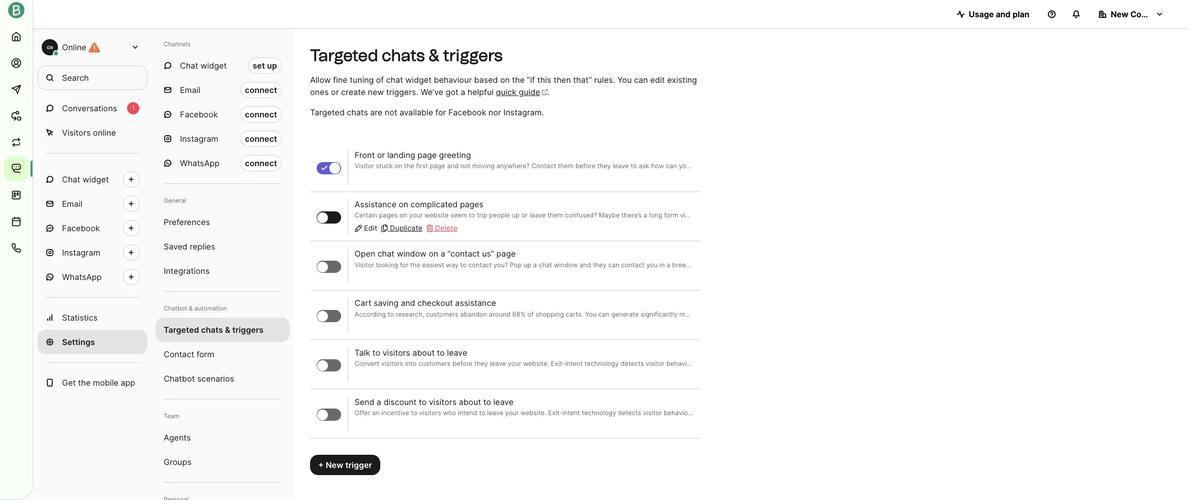 Task type: vqa. For each thing, say whether or not it's contained in the screenshot.
Chat with your site visitors, send proactive invitations and create smart chatbot scenarios.
no



Task type: describe. For each thing, give the bounding box(es) containing it.
channels
[[164, 40, 191, 48]]

looking
[[376, 261, 398, 269]]

0 horizontal spatial instagram
[[62, 248, 100, 258]]

targeted chats & triggers inside targeted chats & triggers link
[[164, 325, 264, 335]]

url
[[879, 261, 892, 269]]

the right the "get"
[[78, 378, 91, 388]]

1 vertical spatial chat widget
[[62, 174, 109, 185]]

0 horizontal spatial window
[[397, 249, 427, 259]]

0 vertical spatial visitors
[[383, 348, 410, 358]]

send a discount to visitors about to leave link
[[355, 397, 694, 418]]

whatsapp link
[[38, 265, 148, 289]]

contact
[[164, 349, 194, 360]]

online
[[93, 128, 116, 138]]

of
[[376, 75, 384, 85]]

targeted chats are not available for facebook nor instagram.
[[310, 107, 544, 117]]

replies
[[190, 242, 215, 252]]

send
[[355, 397, 375, 407]]

0 horizontal spatial new
[[326, 460, 344, 471]]

new company button
[[1091, 4, 1172, 24]]

rules.
[[595, 75, 615, 85]]

1 vertical spatial triggers
[[232, 325, 264, 335]]

on inside open chat window on a "contact us" page visitor looking for the easiest way to contact you? pop up a chat window and they can contact you in a breeze, rather than having to wait for an email back. just enter the url for your "contact us" page.
[[429, 249, 439, 259]]

integrations link
[[156, 259, 290, 283]]

automation
[[195, 305, 227, 312]]

wait
[[764, 261, 776, 269]]

quick guide link
[[496, 87, 548, 97]]

visitors online link
[[38, 121, 148, 145]]

scenarios
[[197, 374, 234, 384]]

2 vertical spatial &
[[225, 325, 230, 335]]

front
[[355, 150, 375, 160]]

new
[[368, 87, 384, 97]]

about inside talk to visitors about to leave link
[[413, 348, 435, 358]]

page inside open chat window on a "contact us" page visitor looking for the easiest way to contact you? pop up a chat window and they can contact you in a breeze, rather than having to wait for an email back. just enter the url for your "contact us" page.
[[497, 249, 516, 259]]

front or landing page greeting
[[355, 150, 471, 160]]

"if
[[527, 75, 535, 85]]

that"
[[574, 75, 592, 85]]

instagram.
[[504, 107, 544, 117]]

1 horizontal spatial chats
[[347, 107, 368, 117]]

1 vertical spatial chat
[[378, 249, 395, 259]]

cart saving and checkout assistance link
[[355, 298, 694, 319]]

open
[[355, 249, 375, 259]]

email link
[[38, 192, 148, 216]]

assistance on complicated pages link
[[355, 200, 694, 221]]

.
[[548, 87, 550, 97]]

assistance
[[455, 298, 496, 308]]

delete
[[435, 224, 458, 233]]

the left easiest
[[411, 261, 421, 269]]

visitors
[[62, 128, 91, 138]]

settings link
[[38, 330, 148, 355]]

team
[[164, 413, 180, 420]]

chatbot for chatbot scenarios
[[164, 374, 195, 384]]

chats inside targeted chats & triggers link
[[201, 325, 223, 335]]

usage and plan
[[969, 9, 1030, 19]]

the left the url
[[867, 261, 877, 269]]

2 contact from the left
[[622, 261, 645, 269]]

get the mobile app link
[[38, 371, 148, 395]]

chatbot for chatbot & automation
[[164, 305, 187, 312]]

0 vertical spatial up
[[267, 61, 277, 71]]

checkout
[[418, 298, 453, 308]]

set up
[[253, 61, 277, 71]]

0 vertical spatial chats
[[382, 46, 425, 65]]

behaviour
[[434, 75, 472, 85]]

existing
[[668, 75, 697, 85]]

mobile
[[93, 378, 119, 388]]

0 horizontal spatial &
[[189, 305, 193, 312]]

a right the pop
[[533, 261, 537, 269]]

1
[[132, 104, 135, 112]]

you
[[647, 261, 658, 269]]

assistance on complicated pages
[[355, 200, 484, 210]]

the inside allow fine tuning of chat widget behaviour based on the "if this then that" rules. you can edit existing ones or create new triggers. we've got a helpful
[[512, 75, 525, 85]]

2 horizontal spatial &
[[429, 46, 440, 65]]

ones
[[310, 87, 329, 97]]

you?
[[494, 261, 508, 269]]

1 vertical spatial us"
[[947, 261, 957, 269]]

for right the url
[[894, 261, 902, 269]]

groups link
[[156, 450, 290, 475]]

pages
[[460, 200, 484, 210]]

integrations
[[164, 266, 210, 276]]

agents link
[[156, 426, 290, 450]]

discount
[[384, 397, 417, 407]]

widget inside allow fine tuning of chat widget behaviour based on the "if this then that" rules. you can edit existing ones or create new triggers. we've got a helpful
[[406, 75, 432, 85]]

1 vertical spatial targeted
[[310, 107, 345, 117]]

instagram link
[[38, 241, 148, 265]]

for right looking
[[400, 261, 409, 269]]

trigger
[[346, 460, 372, 471]]

we've
[[421, 87, 444, 97]]

connect for email
[[245, 85, 277, 95]]

saving
[[374, 298, 399, 308]]

1 contact from the left
[[469, 261, 492, 269]]

landing
[[387, 150, 415, 160]]

search link
[[38, 66, 148, 90]]

breeze,
[[672, 261, 695, 269]]

delete button
[[427, 223, 458, 234]]

chatbot & automation
[[164, 305, 227, 312]]

1 horizontal spatial leave
[[494, 397, 514, 407]]

allow
[[310, 75, 331, 85]]

greeting
[[439, 150, 471, 160]]

or inside front or landing page greeting link
[[377, 150, 385, 160]]

0 vertical spatial chat
[[180, 61, 198, 71]]

1 horizontal spatial facebook
[[180, 109, 218, 120]]

open chat window on a "contact us" page visitor looking for the easiest way to contact you? pop up a chat window and they can contact you in a breeze, rather than having to wait for an email back. just enter the url for your "contact us" page.
[[355, 249, 976, 269]]

0 horizontal spatial facebook
[[62, 223, 100, 233]]

+
[[318, 460, 324, 471]]

groups
[[164, 457, 192, 467]]

connect for instagram
[[245, 134, 277, 144]]

0 vertical spatial triggers
[[443, 46, 503, 65]]

preferences link
[[156, 210, 290, 234]]

visitor
[[355, 261, 374, 269]]

tuning
[[350, 75, 374, 85]]

chatbot scenarios
[[164, 374, 234, 384]]



Task type: locate. For each thing, give the bounding box(es) containing it.
0 vertical spatial targeted
[[310, 46, 378, 65]]

chat widget down channels
[[180, 61, 227, 71]]

0 horizontal spatial us"
[[482, 249, 494, 259]]

and left they
[[580, 261, 591, 269]]

or right 'front'
[[377, 150, 385, 160]]

1 vertical spatial targeted chats & triggers
[[164, 325, 264, 335]]

1 horizontal spatial about
[[459, 397, 481, 407]]

widget left set
[[201, 61, 227, 71]]

pop
[[510, 261, 522, 269]]

contact left you
[[622, 261, 645, 269]]

on
[[500, 75, 510, 85], [399, 200, 409, 210], [429, 249, 439, 259]]

widget up we've
[[406, 75, 432, 85]]

send a discount to visitors about to leave
[[355, 397, 514, 407]]

1 horizontal spatial window
[[554, 261, 578, 269]]

widget up email link
[[83, 174, 109, 185]]

email
[[798, 261, 814, 269]]

0 vertical spatial can
[[634, 75, 648, 85]]

whatsapp down instagram link on the left of the page
[[62, 272, 102, 282]]

chatbot left automation
[[164, 305, 187, 312]]

chat widget link
[[38, 167, 148, 192]]

2 vertical spatial on
[[429, 249, 439, 259]]

1 vertical spatial widget
[[406, 75, 432, 85]]

preferences
[[164, 217, 210, 227]]

1 horizontal spatial email
[[180, 85, 200, 95]]

2 horizontal spatial on
[[500, 75, 510, 85]]

a right in
[[667, 261, 671, 269]]

0 vertical spatial or
[[331, 87, 339, 97]]

chat widget
[[180, 61, 227, 71], [62, 174, 109, 185]]

chats down automation
[[201, 325, 223, 335]]

you
[[618, 75, 632, 85]]

1 horizontal spatial new
[[1111, 9, 1129, 19]]

1 horizontal spatial chat widget
[[180, 61, 227, 71]]

they
[[593, 261, 607, 269]]

cart
[[355, 298, 372, 308]]

visitors
[[383, 348, 410, 358], [429, 397, 457, 407]]

chatbot
[[164, 305, 187, 312], [164, 374, 195, 384]]

0 horizontal spatial triggers
[[232, 325, 264, 335]]

2 horizontal spatial widget
[[406, 75, 432, 85]]

0 vertical spatial email
[[180, 85, 200, 95]]

about inside send a discount to visitors about to leave link
[[459, 397, 481, 407]]

agents
[[164, 433, 191, 443]]

available
[[400, 107, 433, 117]]

1 vertical spatial can
[[609, 261, 620, 269]]

chat right the pop
[[539, 261, 552, 269]]

"contact
[[448, 249, 480, 259], [919, 261, 945, 269]]

get the mobile app
[[62, 378, 135, 388]]

easiest
[[422, 261, 444, 269]]

targeted chats & triggers down automation
[[164, 325, 264, 335]]

for left an
[[778, 261, 787, 269]]

form
[[197, 349, 214, 360]]

0 horizontal spatial widget
[[83, 174, 109, 185]]

about
[[413, 348, 435, 358], [459, 397, 481, 407]]

chats
[[382, 46, 425, 65], [347, 107, 368, 117], [201, 325, 223, 335]]

search
[[62, 73, 89, 83]]

guide
[[519, 87, 540, 97]]

visitors online
[[62, 128, 116, 138]]

1 horizontal spatial targeted chats & triggers
[[310, 46, 503, 65]]

window left they
[[554, 261, 578, 269]]

triggers.
[[386, 87, 419, 97]]

usage and plan button
[[949, 4, 1038, 24]]

0 horizontal spatial chat
[[62, 174, 80, 185]]

chatbot scenarios link
[[156, 367, 290, 391]]

just
[[834, 261, 848, 269]]

0 horizontal spatial leave
[[447, 348, 467, 358]]

up right set
[[267, 61, 277, 71]]

chat up email link
[[62, 174, 80, 185]]

to
[[461, 261, 467, 269], [755, 261, 762, 269], [373, 348, 380, 358], [437, 348, 445, 358], [419, 397, 427, 407], [484, 397, 491, 407]]

quick guide
[[496, 87, 540, 97]]

2 connect from the top
[[245, 109, 277, 120]]

or down fine
[[331, 87, 339, 97]]

helpful
[[468, 87, 494, 97]]

contact left you?
[[469, 261, 492, 269]]

0 horizontal spatial chat widget
[[62, 174, 109, 185]]

0 horizontal spatial whatsapp
[[62, 272, 102, 282]]

0 vertical spatial chat widget
[[180, 61, 227, 71]]

0 vertical spatial leave
[[447, 348, 467, 358]]

& left automation
[[189, 305, 193, 312]]

new right +
[[326, 460, 344, 471]]

on up duplicate
[[399, 200, 409, 210]]

1 vertical spatial or
[[377, 150, 385, 160]]

app
[[121, 378, 135, 388]]

page right landing
[[418, 150, 437, 160]]

0 horizontal spatial or
[[331, 87, 339, 97]]

fine
[[333, 75, 348, 85]]

edit
[[651, 75, 665, 85]]

new company
[[1111, 9, 1169, 19]]

chat inside allow fine tuning of chat widget behaviour based on the "if this then that" rules. you can edit existing ones or create new triggers. we've got a helpful
[[386, 75, 403, 85]]

statistics link
[[38, 306, 148, 330]]

talk to visitors about to leave
[[355, 348, 467, 358]]

& up contact form "link"
[[225, 325, 230, 335]]

on up quick
[[500, 75, 510, 85]]

plan
[[1013, 9, 1030, 19]]

0 horizontal spatial can
[[609, 261, 620, 269]]

1 vertical spatial chatbot
[[164, 374, 195, 384]]

0 horizontal spatial "contact
[[448, 249, 480, 259]]

way
[[446, 261, 459, 269]]

then
[[554, 75, 571, 85]]

0 horizontal spatial chats
[[201, 325, 223, 335]]

0 vertical spatial window
[[397, 249, 427, 259]]

targeted
[[310, 46, 378, 65], [310, 107, 345, 117], [164, 325, 199, 335]]

chat up triggers.
[[386, 75, 403, 85]]

got
[[446, 87, 459, 97]]

1 horizontal spatial up
[[524, 261, 532, 269]]

email down channels
[[180, 85, 200, 95]]

your
[[904, 261, 918, 269]]

can right you
[[634, 75, 648, 85]]

1 vertical spatial new
[[326, 460, 344, 471]]

us"
[[482, 249, 494, 259], [947, 261, 957, 269]]

window up easiest
[[397, 249, 427, 259]]

targeted down the ones
[[310, 107, 345, 117]]

conversations
[[62, 103, 117, 113]]

1 horizontal spatial &
[[225, 325, 230, 335]]

0 vertical spatial instagram
[[180, 134, 218, 144]]

allow fine tuning of chat widget behaviour based on the "if this then that" rules. you can edit existing ones or create new triggers. we've got a helpful
[[310, 75, 697, 97]]

whatsapp inside whatsapp link
[[62, 272, 102, 282]]

1 horizontal spatial contact
[[622, 261, 645, 269]]

0 vertical spatial chatbot
[[164, 305, 187, 312]]

2 horizontal spatial and
[[996, 9, 1011, 19]]

0 vertical spatial whatsapp
[[180, 158, 220, 168]]

1 vertical spatial instagram
[[62, 248, 100, 258]]

visitors right the discount
[[429, 397, 457, 407]]

facebook
[[449, 107, 486, 117], [180, 109, 218, 120], [62, 223, 100, 233]]

in
[[660, 261, 665, 269]]

1 horizontal spatial chat
[[180, 61, 198, 71]]

1 horizontal spatial whatsapp
[[180, 158, 220, 168]]

2 vertical spatial chat
[[539, 261, 552, 269]]

1 horizontal spatial instagram
[[180, 134, 218, 144]]

0 horizontal spatial up
[[267, 61, 277, 71]]

1 vertical spatial email
[[62, 199, 82, 209]]

1 horizontal spatial or
[[377, 150, 385, 160]]

and right saving
[[401, 298, 415, 308]]

set
[[253, 61, 265, 71]]

cart saving and checkout assistance
[[355, 298, 496, 308]]

2 vertical spatial and
[[401, 298, 415, 308]]

targeted chats & triggers up of
[[310, 46, 503, 65]]

1 horizontal spatial "contact
[[919, 261, 945, 269]]

1 horizontal spatial can
[[634, 75, 648, 85]]

us" up you?
[[482, 249, 494, 259]]

on inside allow fine tuning of chat widget behaviour based on the "if this then that" rules. you can edit existing ones or create new triggers. we've got a helpful
[[500, 75, 510, 85]]

connect for facebook
[[245, 109, 277, 120]]

0 vertical spatial us"
[[482, 249, 494, 259]]

get
[[62, 378, 76, 388]]

connect for whatsapp
[[245, 158, 277, 168]]

0 horizontal spatial email
[[62, 199, 82, 209]]

1 horizontal spatial triggers
[[443, 46, 503, 65]]

1 vertical spatial about
[[459, 397, 481, 407]]

general
[[164, 197, 186, 204]]

4 connect from the top
[[245, 158, 277, 168]]

1 vertical spatial chats
[[347, 107, 368, 117]]

on up easiest
[[429, 249, 439, 259]]

targeted up fine
[[310, 46, 378, 65]]

0 horizontal spatial contact
[[469, 261, 492, 269]]

saved
[[164, 242, 188, 252]]

chats left are
[[347, 107, 368, 117]]

can right they
[[609, 261, 620, 269]]

or inside allow fine tuning of chat widget behaviour based on the "if this then that" rules. you can edit existing ones or create new triggers. we've got a helpful
[[331, 87, 339, 97]]

page up you?
[[497, 249, 516, 259]]

can inside allow fine tuning of chat widget behaviour based on the "if this then that" rules. you can edit existing ones or create new triggers. we've got a helpful
[[634, 75, 648, 85]]

an
[[789, 261, 796, 269]]

0 vertical spatial targeted chats & triggers
[[310, 46, 503, 65]]

"contact up way
[[448, 249, 480, 259]]

chatbot down contact on the left of the page
[[164, 374, 195, 384]]

email down the chat widget link
[[62, 199, 82, 209]]

0 horizontal spatial page
[[418, 150, 437, 160]]

2 horizontal spatial chats
[[382, 46, 425, 65]]

and inside open chat window on a "contact us" page visitor looking for the easiest way to contact you? pop up a chat window and they can contact you in a breeze, rather than having to wait for an email back. just enter the url for your "contact us" page.
[[580, 261, 591, 269]]

a up easiest
[[441, 249, 445, 259]]

1 vertical spatial visitors
[[429, 397, 457, 407]]

assistance
[[355, 200, 397, 210]]

1 horizontal spatial page
[[497, 249, 516, 259]]

triggers
[[443, 46, 503, 65], [232, 325, 264, 335]]

visitors right the talk
[[383, 348, 410, 358]]

can inside open chat window on a "contact us" page visitor looking for the easiest way to contact you? pop up a chat window and they can contact you in a breeze, rather than having to wait for an email back. just enter the url for your "contact us" page.
[[609, 261, 620, 269]]

create
[[341, 87, 366, 97]]

and left plan
[[996, 9, 1011, 19]]

chat
[[386, 75, 403, 85], [378, 249, 395, 259], [539, 261, 552, 269]]

new inside button
[[1111, 9, 1129, 19]]

the up the quick guide
[[512, 75, 525, 85]]

and inside button
[[996, 9, 1011, 19]]

page inside front or landing page greeting link
[[418, 150, 437, 160]]

+ new trigger
[[318, 460, 372, 471]]

chat widget up email link
[[62, 174, 109, 185]]

for
[[436, 107, 446, 117], [400, 261, 409, 269], [778, 261, 787, 269], [894, 261, 902, 269]]

"contact right your
[[919, 261, 945, 269]]

facebook link
[[38, 216, 148, 241]]

0 vertical spatial &
[[429, 46, 440, 65]]

a inside allow fine tuning of chat widget behaviour based on the "if this then that" rules. you can edit existing ones or create new triggers. we've got a helpful
[[461, 87, 466, 97]]

a right got
[[461, 87, 466, 97]]

targeted chats & triggers link
[[156, 318, 290, 342]]

talk to visitors about to leave link
[[355, 348, 694, 369]]

targeted up contact on the left of the page
[[164, 325, 199, 335]]

0 vertical spatial new
[[1111, 9, 1129, 19]]

0 horizontal spatial on
[[399, 200, 409, 210]]

2 chatbot from the top
[[164, 374, 195, 384]]

1 horizontal spatial us"
[[947, 261, 957, 269]]

1 vertical spatial "contact
[[919, 261, 945, 269]]

1 chatbot from the top
[[164, 305, 187, 312]]

triggers up based
[[443, 46, 503, 65]]

1 vertical spatial whatsapp
[[62, 272, 102, 282]]

1 horizontal spatial widget
[[201, 61, 227, 71]]

2 vertical spatial targeted
[[164, 325, 199, 335]]

are
[[370, 107, 383, 117]]

based
[[474, 75, 498, 85]]

triggers up contact form "link"
[[232, 325, 264, 335]]

0 vertical spatial chat
[[386, 75, 403, 85]]

0 vertical spatial page
[[418, 150, 437, 160]]

for down we've
[[436, 107, 446, 117]]

contact form link
[[156, 342, 290, 367]]

0 vertical spatial "contact
[[448, 249, 480, 259]]

chat down channels
[[180, 61, 198, 71]]

chat up looking
[[378, 249, 395, 259]]

1 vertical spatial and
[[580, 261, 591, 269]]

3 connect from the top
[[245, 134, 277, 144]]

can
[[634, 75, 648, 85], [609, 261, 620, 269]]

0 vertical spatial widget
[[201, 61, 227, 71]]

enter
[[849, 261, 865, 269]]

0 horizontal spatial visitors
[[383, 348, 410, 358]]

edit link
[[355, 223, 378, 234]]

0 horizontal spatial about
[[413, 348, 435, 358]]

2 vertical spatial widget
[[83, 174, 109, 185]]

saved replies
[[164, 242, 215, 252]]

1 vertical spatial page
[[497, 249, 516, 259]]

1 vertical spatial chat
[[62, 174, 80, 185]]

chats up of
[[382, 46, 425, 65]]

us" left page.
[[947, 261, 957, 269]]

this
[[538, 75, 552, 85]]

whatsapp up general
[[180, 158, 220, 168]]

a
[[461, 87, 466, 97], [441, 249, 445, 259], [533, 261, 537, 269], [667, 261, 671, 269], [377, 397, 381, 407]]

1 vertical spatial up
[[524, 261, 532, 269]]

new left company
[[1111, 9, 1129, 19]]

than
[[718, 261, 731, 269]]

whatsapp
[[180, 158, 220, 168], [62, 272, 102, 282]]

up inside open chat window on a "contact us" page visitor looking for the easiest way to contact you? pop up a chat window and they can contact you in a breeze, rather than having to wait for an email back. just enter the url for your "contact us" page.
[[524, 261, 532, 269]]

the
[[512, 75, 525, 85], [411, 261, 421, 269], [867, 261, 877, 269], [78, 378, 91, 388]]

& up behaviour
[[429, 46, 440, 65]]

1 connect from the top
[[245, 85, 277, 95]]

contact form
[[164, 349, 214, 360]]

a right send
[[377, 397, 381, 407]]

2 horizontal spatial facebook
[[449, 107, 486, 117]]

nor
[[489, 107, 501, 117]]

&
[[429, 46, 440, 65], [189, 305, 193, 312], [225, 325, 230, 335]]

0 horizontal spatial and
[[401, 298, 415, 308]]

up right the pop
[[524, 261, 532, 269]]

1 vertical spatial on
[[399, 200, 409, 210]]



